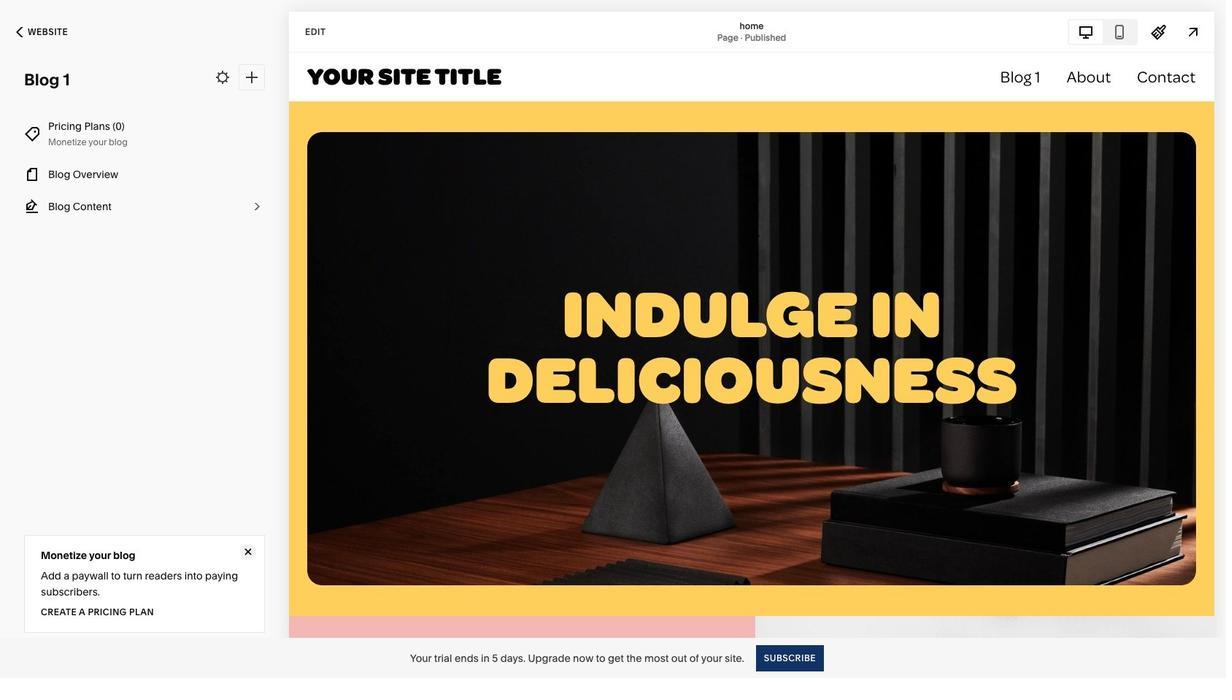 Task type: locate. For each thing, give the bounding box(es) containing it.
style image
[[1152, 24, 1168, 40]]

cross small image
[[240, 544, 256, 560]]

tab list
[[1070, 20, 1137, 43]]

tag image
[[24, 126, 40, 142]]

plus image
[[244, 69, 260, 85]]



Task type: describe. For each thing, give the bounding box(es) containing it.
chevron small right image
[[249, 199, 265, 215]]

blog image
[[24, 199, 40, 215]]

mobile image
[[1112, 24, 1128, 40]]

site preview image
[[1186, 24, 1202, 40]]

page image
[[24, 167, 40, 183]]

desktop image
[[1079, 24, 1095, 40]]

settings image
[[215, 69, 231, 85]]



